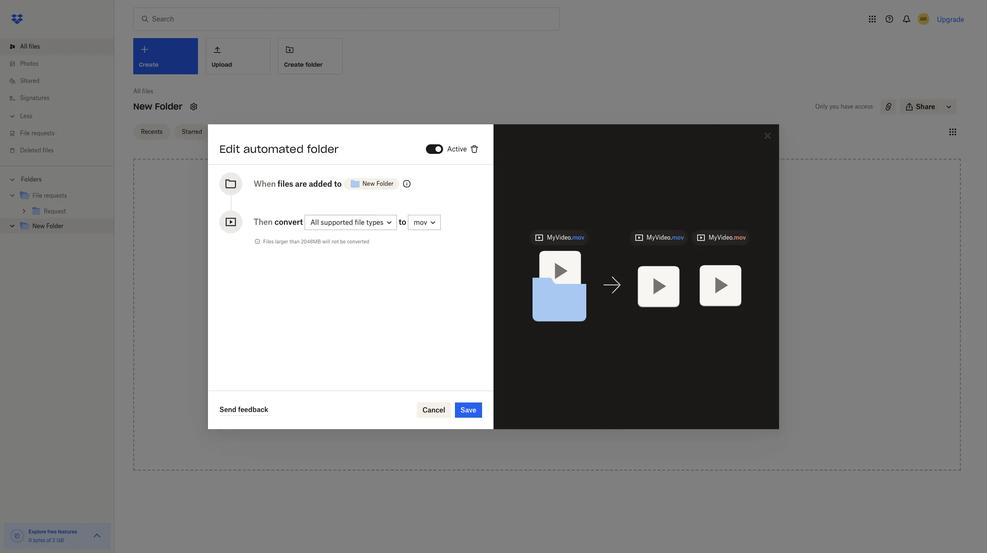 Task type: describe. For each thing, give the bounding box(es) containing it.
1 vertical spatial all files
[[133, 88, 153, 95]]

cancel button
[[417, 402, 451, 418]]

files inside drop files here to upload, or use the 'upload' button
[[524, 253, 538, 261]]

1 vertical spatial file requests link
[[19, 190, 107, 202]]

access button
[[468, 331, 627, 350]]

request files
[[489, 389, 532, 397]]

here
[[540, 253, 554, 261]]

you
[[830, 103, 840, 110]]

edit automated folder
[[220, 142, 339, 156]]

share for share and manage
[[489, 416, 509, 424]]

new folder for new folder link
[[32, 222, 63, 230]]

send feedback button
[[220, 404, 268, 416]]

mov button
[[408, 215, 441, 230]]

requests inside list
[[31, 130, 55, 137]]

files are added to
[[278, 179, 342, 188]]

upgrade
[[938, 15, 965, 23]]

convert
[[275, 217, 303, 227]]

folder inside button
[[306, 61, 323, 68]]

more ways to add content
[[505, 312, 590, 320]]

gb
[[57, 537, 64, 543]]

automated
[[243, 142, 304, 156]]

less
[[20, 112, 32, 120]]

have
[[841, 103, 854, 110]]

of
[[47, 537, 51, 543]]

send
[[220, 405, 237, 413]]

folder for new folder link
[[46, 222, 63, 230]]

more
[[505, 312, 522, 320]]

cancel
[[423, 406, 446, 414]]

folders button
[[0, 172, 114, 186]]

0 vertical spatial new
[[133, 101, 152, 112]]

to right added
[[334, 179, 342, 188]]

1 myvideo. from the left
[[547, 234, 573, 241]]

free
[[47, 529, 57, 534]]

only you have access
[[816, 103, 874, 110]]

new folder for new folder button
[[363, 180, 394, 187]]

folders
[[21, 176, 42, 183]]

features
[[58, 529, 77, 534]]

ways
[[524, 312, 541, 320]]

supported
[[321, 218, 353, 226]]

signatures
[[20, 94, 50, 101]]

starred button
[[174, 124, 210, 139]]

files right deleted
[[43, 147, 54, 154]]

files inside list item
[[29, 43, 40, 50]]

remove image
[[469, 143, 481, 155]]

1 horizontal spatial new folder
[[133, 101, 183, 112]]

recents button
[[133, 124, 170, 139]]

create folder button
[[278, 38, 343, 74]]

use
[[515, 263, 526, 272]]

share and manage button
[[468, 411, 627, 430]]

drop files here to upload, or use the 'upload' button
[[507, 253, 588, 272]]

all inside list item
[[20, 43, 27, 50]]

file requests inside list
[[20, 130, 55, 137]]

when
[[254, 179, 276, 188]]

will
[[323, 238, 330, 244]]

new folder button
[[344, 174, 400, 193]]

recents
[[141, 128, 163, 135]]

2
[[52, 537, 55, 543]]

files inside button
[[518, 389, 532, 397]]

files
[[263, 238, 274, 244]]

upgrade link
[[938, 15, 965, 23]]

mov inside the mov popup button
[[414, 218, 428, 226]]

share and manage
[[489, 416, 551, 424]]

all files link inside list
[[8, 38, 114, 55]]

create
[[284, 61, 304, 68]]

create folder
[[284, 61, 323, 68]]

all files inside list item
[[20, 43, 40, 50]]

access
[[489, 336, 513, 344]]

1 vertical spatial all
[[133, 88, 141, 95]]

folder inside dialog
[[307, 142, 339, 156]]

access
[[856, 103, 874, 110]]

are
[[295, 179, 307, 188]]

then
[[254, 217, 273, 227]]

the
[[528, 263, 538, 272]]

folder permissions image
[[401, 178, 413, 189]]

to left 'add'
[[542, 312, 549, 320]]

import
[[489, 363, 512, 371]]

1 horizontal spatial folder
[[155, 101, 183, 112]]

to left the mov popup button
[[399, 217, 407, 227]]

shared link
[[8, 72, 114, 90]]

larger
[[275, 238, 288, 244]]

share for share
[[917, 102, 936, 111]]

photos
[[20, 60, 39, 67]]

deleted files
[[20, 147, 54, 154]]

requests inside group
[[44, 192, 67, 199]]

bytes
[[33, 537, 45, 543]]

signatures link
[[8, 90, 114, 107]]

request
[[489, 389, 516, 397]]

new for new folder button
[[363, 180, 375, 187]]

deleted files link
[[8, 142, 114, 159]]

and
[[510, 416, 523, 424]]

shared
[[20, 77, 40, 84]]



Task type: vqa. For each thing, say whether or not it's contained in the screenshot.
bottommost New
yes



Task type: locate. For each thing, give the bounding box(es) containing it.
file requests link up deleted files
[[8, 125, 114, 142]]

1 vertical spatial all files link
[[133, 87, 153, 96]]

0 horizontal spatial share
[[489, 416, 509, 424]]

all up "photos"
[[20, 43, 27, 50]]

1 vertical spatial new
[[363, 180, 375, 187]]

files larger than 2048mb will not be converted
[[263, 238, 370, 244]]

2 myvideo. mov from the left
[[647, 234, 685, 241]]

1 vertical spatial new folder
[[363, 180, 394, 187]]

0 horizontal spatial all files
[[20, 43, 40, 50]]

0 horizontal spatial folder
[[46, 222, 63, 230]]

0 vertical spatial requests
[[31, 130, 55, 137]]

2 horizontal spatial myvideo.
[[709, 234, 735, 241]]

photos link
[[8, 55, 114, 72]]

content
[[564, 312, 590, 320]]

new for new folder link
[[32, 222, 45, 230]]

1 vertical spatial requests
[[44, 192, 67, 199]]

myvideo. mov
[[547, 234, 585, 241], [647, 234, 685, 241], [709, 234, 747, 241]]

folder inside button
[[377, 180, 394, 187]]

1 horizontal spatial all files
[[133, 88, 153, 95]]

2 horizontal spatial myvideo. mov
[[709, 234, 747, 241]]

mov
[[414, 218, 428, 226], [573, 234, 585, 241], [672, 234, 685, 241], [735, 234, 747, 241]]

explore free features 0 bytes of 2 gb
[[29, 529, 77, 543]]

folder inside group
[[46, 222, 63, 230]]

to
[[334, 179, 342, 188], [399, 217, 407, 227], [556, 253, 563, 261], [542, 312, 549, 320]]

0 vertical spatial all
[[20, 43, 27, 50]]

all files link up shared "link" at the left top of the page
[[8, 38, 114, 55]]

files up the the
[[524, 253, 538, 261]]

folder up recents
[[155, 101, 183, 112]]

quota usage element
[[10, 528, 25, 544]]

0 horizontal spatial new
[[32, 222, 45, 230]]

all inside "dropdown button"
[[311, 218, 319, 226]]

3 myvideo. from the left
[[709, 234, 735, 241]]

only
[[816, 103, 829, 110]]

0 vertical spatial file
[[20, 130, 30, 137]]

0 horizontal spatial myvideo.
[[547, 234, 573, 241]]

0 horizontal spatial file
[[20, 130, 30, 137]]

folder for new folder button
[[377, 180, 394, 187]]

to right here
[[556, 253, 563, 261]]

to inside drop files here to upload, or use the 'upload' button
[[556, 253, 563, 261]]

send feedback
[[220, 405, 268, 413]]

0 horizontal spatial myvideo. mov
[[547, 234, 585, 241]]

all files up recents
[[133, 88, 153, 95]]

1 vertical spatial folder
[[377, 180, 394, 187]]

deleted
[[20, 147, 41, 154]]

file requests link down folders button
[[19, 190, 107, 202]]

file inside group
[[32, 192, 42, 199]]

active
[[447, 145, 467, 153]]

files left are at the top left
[[278, 179, 293, 188]]

less image
[[8, 111, 17, 121]]

list containing all files
[[0, 32, 114, 166]]

group
[[0, 186, 114, 241]]

new
[[133, 101, 152, 112], [363, 180, 375, 187], [32, 222, 45, 230]]

2 horizontal spatial all
[[311, 218, 319, 226]]

'upload'
[[540, 263, 565, 272]]

all up files larger than 2048mb will not be converted
[[311, 218, 319, 226]]

group containing file requests
[[0, 186, 114, 241]]

0 vertical spatial file requests link
[[8, 125, 114, 142]]

all files
[[20, 43, 40, 50], [133, 88, 153, 95]]

list
[[0, 32, 114, 166]]

files
[[29, 43, 40, 50], [142, 88, 153, 95], [43, 147, 54, 154], [278, 179, 293, 188], [524, 253, 538, 261], [518, 389, 532, 397]]

more ways to add content element
[[466, 311, 629, 439]]

share inside more ways to add content element
[[489, 416, 509, 424]]

new down folders
[[32, 222, 45, 230]]

all files link
[[8, 38, 114, 55], [133, 87, 153, 96]]

added
[[309, 179, 332, 188]]

files up recents
[[142, 88, 153, 95]]

feedback
[[238, 405, 268, 413]]

2 horizontal spatial new
[[363, 180, 375, 187]]

file
[[355, 218, 365, 226]]

save button
[[455, 402, 483, 418]]

0 vertical spatial all files
[[20, 43, 40, 50]]

all
[[20, 43, 27, 50], [133, 88, 141, 95], [311, 218, 319, 226]]

files up "photos"
[[29, 43, 40, 50]]

request files button
[[468, 384, 627, 403]]

explore
[[29, 529, 46, 534]]

button
[[567, 263, 588, 272]]

all up recents 'button'
[[133, 88, 141, 95]]

0 vertical spatial share
[[917, 102, 936, 111]]

1 vertical spatial file
[[32, 192, 42, 199]]

folder
[[306, 61, 323, 68], [307, 142, 339, 156]]

add
[[550, 312, 563, 320]]

folder right create
[[306, 61, 323, 68]]

1 horizontal spatial myvideo. mov
[[647, 234, 685, 241]]

new inside button
[[363, 180, 375, 187]]

2 vertical spatial all
[[311, 218, 319, 226]]

2 vertical spatial new
[[32, 222, 45, 230]]

dropbox image
[[8, 10, 27, 29]]

1 horizontal spatial share
[[917, 102, 936, 111]]

myvideo.
[[547, 234, 573, 241], [647, 234, 672, 241], [709, 234, 735, 241]]

file requests inside group
[[32, 192, 67, 199]]

0
[[29, 537, 32, 543]]

1 vertical spatial folder
[[307, 142, 339, 156]]

1 horizontal spatial file
[[32, 192, 42, 199]]

1 horizontal spatial all
[[133, 88, 141, 95]]

1 vertical spatial file requests
[[32, 192, 67, 199]]

file inside list
[[20, 130, 30, 137]]

than
[[290, 238, 300, 244]]

0 vertical spatial file requests
[[20, 130, 55, 137]]

all files link up recents
[[133, 87, 153, 96]]

manage
[[524, 416, 551, 424]]

starred
[[182, 128, 202, 135]]

files right request
[[518, 389, 532, 397]]

or
[[507, 263, 513, 272]]

2 myvideo. from the left
[[647, 234, 672, 241]]

file requests up deleted files
[[20, 130, 55, 137]]

new up recents
[[133, 101, 152, 112]]

1 myvideo. mov from the left
[[547, 234, 585, 241]]

converted
[[347, 238, 370, 244]]

requests up deleted files
[[31, 130, 55, 137]]

requests
[[31, 130, 55, 137], [44, 192, 67, 199]]

0 vertical spatial new folder
[[133, 101, 183, 112]]

not
[[332, 238, 339, 244]]

folder
[[155, 101, 183, 112], [377, 180, 394, 187], [46, 222, 63, 230]]

save
[[461, 406, 477, 414]]

new inside group
[[32, 222, 45, 230]]

new folder inside button
[[363, 180, 394, 187]]

1 vertical spatial share
[[489, 416, 509, 424]]

file requests down folders button
[[32, 192, 67, 199]]

file down less
[[20, 130, 30, 137]]

all files list item
[[0, 38, 114, 55]]

file requests link
[[8, 125, 114, 142], [19, 190, 107, 202]]

requests down folders button
[[44, 192, 67, 199]]

3 myvideo. mov from the left
[[709, 234, 747, 241]]

types
[[367, 218, 384, 226]]

1 horizontal spatial all files link
[[133, 87, 153, 96]]

new left the folder permissions icon
[[363, 180, 375, 187]]

2 horizontal spatial folder
[[377, 180, 394, 187]]

import button
[[468, 357, 627, 376]]

edit automated folder dialog
[[208, 124, 780, 429]]

0 vertical spatial folder
[[306, 61, 323, 68]]

2 vertical spatial new folder
[[32, 222, 63, 230]]

1 horizontal spatial myvideo.
[[647, 234, 672, 241]]

all files up "photos"
[[20, 43, 40, 50]]

upload,
[[564, 253, 588, 261]]

0 vertical spatial folder
[[155, 101, 183, 112]]

0 horizontal spatial all files link
[[8, 38, 114, 55]]

file down folders
[[32, 192, 42, 199]]

folder up added
[[307, 142, 339, 156]]

2 horizontal spatial new folder
[[363, 180, 394, 187]]

all supported file types
[[311, 218, 384, 226]]

drop
[[507, 253, 523, 261]]

1 horizontal spatial new
[[133, 101, 152, 112]]

files inside edit automated folder dialog
[[278, 179, 293, 188]]

share button
[[901, 99, 942, 114]]

edit
[[220, 142, 240, 156]]

2048mb
[[301, 238, 321, 244]]

0 horizontal spatial new folder
[[32, 222, 63, 230]]

file requests
[[20, 130, 55, 137], [32, 192, 67, 199]]

0 horizontal spatial all
[[20, 43, 27, 50]]

be
[[340, 238, 346, 244]]

folder down folders button
[[46, 222, 63, 230]]

all supported file types button
[[305, 215, 397, 230]]

new folder
[[133, 101, 183, 112], [363, 180, 394, 187], [32, 222, 63, 230]]

new folder link
[[19, 220, 107, 233]]

0 vertical spatial all files link
[[8, 38, 114, 55]]

share
[[917, 102, 936, 111], [489, 416, 509, 424]]

file
[[20, 130, 30, 137], [32, 192, 42, 199]]

2 vertical spatial folder
[[46, 222, 63, 230]]

folder left the folder permissions icon
[[377, 180, 394, 187]]



